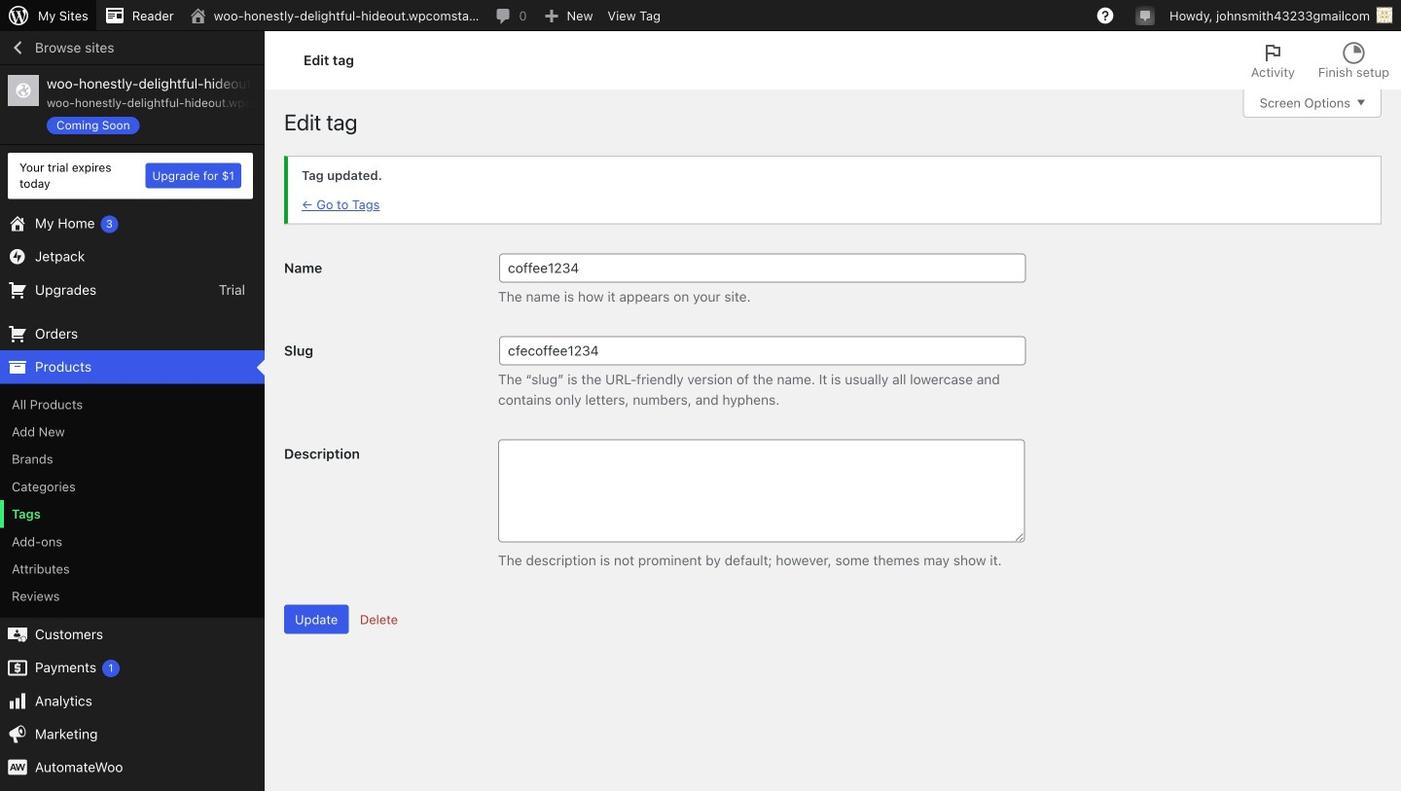 Task type: describe. For each thing, give the bounding box(es) containing it.
notification image
[[1138, 7, 1154, 22]]



Task type: vqa. For each thing, say whether or not it's contained in the screenshot.
notification icon on the top right of page
yes



Task type: locate. For each thing, give the bounding box(es) containing it.
tab list
[[1240, 31, 1402, 90]]

None text field
[[499, 253, 1026, 283], [499, 336, 1026, 365], [499, 253, 1026, 283], [499, 336, 1026, 365]]

main menu navigation
[[0, 31, 265, 791]]

None text field
[[498, 439, 1025, 543]]

None submit
[[284, 605, 349, 634]]

toolbar navigation
[[0, 0, 1402, 35]]



